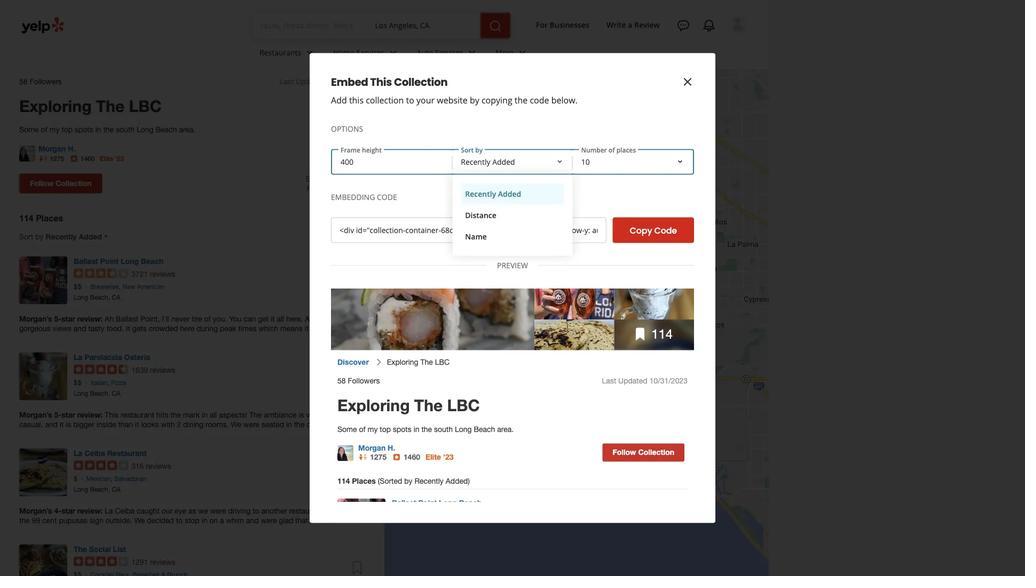 Task type: locate. For each thing, give the bounding box(es) containing it.
reviews right 1291
[[150, 558, 175, 567]]

morgan's 4-star review: link
[[19, 507, 365, 526]]

1 la from the top
[[74, 353, 82, 362]]

ca
[[112, 294, 121, 301], [112, 390, 121, 398], [112, 486, 121, 494]]

the up the 'some of my top spots in the south long beach area.'
[[96, 96, 125, 115]]

la for la parolaccia osteria
[[74, 353, 82, 362]]

1 star from the top
[[61, 315, 75, 324]]

2 long beach, ca from the top
[[74, 390, 121, 398]]

area.
[[179, 125, 196, 134]]

0 horizontal spatial recently
[[46, 232, 77, 241]]

5- down la parolaccia osteria image at the left of the page
[[54, 411, 61, 420]]

the
[[515, 94, 528, 106], [103, 125, 114, 134]]

morgan's 5-star review: link
[[19, 314, 365, 334], [19, 411, 365, 430]]

reviews
[[150, 270, 175, 279], [150, 366, 175, 375], [146, 462, 171, 471], [150, 558, 175, 567]]

3 long beach, ca from the top
[[74, 486, 121, 494]]

0 vertical spatial code
[[377, 192, 397, 202]]

1 morgan's 5-star review: link from the top
[[19, 314, 365, 334]]

2 horizontal spatial ,
[[119, 283, 121, 291]]

0 horizontal spatial embed
[[306, 174, 330, 183]]

$$ down 3.5 star rating 'image'
[[74, 283, 82, 291]]

embed up report
[[306, 174, 330, 183]]

morgan's 5-star review: down la parolaccia osteria image at the left of the page
[[19, 411, 105, 420]]

1 vertical spatial star
[[61, 411, 75, 420]]

1 vertical spatial the
[[103, 125, 114, 134]]

la left ceiba
[[74, 449, 82, 458]]

  text field
[[375, 20, 472, 32], [331, 218, 607, 243]]

recently up distance
[[465, 189, 496, 199]]

4.0 star rating image down the social
[[74, 557, 128, 567]]

0 vertical spatial embed
[[331, 75, 368, 89]]

0 vertical spatial 4.0 star rating image
[[74, 461, 128, 471]]

sort by recently added
[[19, 232, 102, 241]]

1 vertical spatial la
[[74, 449, 82, 458]]

to
[[406, 94, 414, 106]]

reviews for 316 reviews
[[146, 462, 171, 471]]

0 vertical spatial la
[[74, 353, 82, 362]]

1 $$ from the top
[[74, 283, 82, 291]]

long
[[137, 125, 154, 134], [121, 257, 139, 266], [74, 294, 88, 301], [74, 390, 88, 398], [74, 486, 88, 494]]

long down 3.5 star rating 'image'
[[74, 294, 88, 301]]

, left salvadoran
[[111, 476, 112, 483]]

american
[[137, 283, 164, 291]]

beach, down italian link
[[90, 390, 110, 398]]

0 vertical spatial beach,
[[90, 294, 110, 301]]

review: down breweries link
[[77, 315, 103, 324]]

reviews right 1639
[[150, 366, 175, 375]]

4.0 star rating image
[[74, 461, 128, 471], [74, 557, 128, 567]]

4-
[[54, 507, 61, 516]]

recently
[[465, 189, 496, 199], [46, 232, 77, 241]]

0 horizontal spatial added
[[79, 232, 102, 241]]

updated
[[296, 77, 325, 86]]

2 vertical spatial long beach, ca
[[74, 486, 121, 494]]

write
[[607, 20, 626, 30]]

la left the parolaccia
[[74, 353, 82, 362]]

morgan's 5-star review: down ballast point long beach image
[[19, 315, 105, 324]]

1 vertical spatial the
[[74, 545, 87, 554]]

3 beach, from the top
[[90, 486, 110, 494]]

added inside recently added button
[[498, 189, 521, 199]]

1 vertical spatial code
[[655, 225, 677, 237]]

ballast point long beach
[[74, 257, 163, 266]]

morgan's
[[19, 315, 52, 324], [19, 411, 52, 420], [19, 507, 52, 516]]

the social list
[[74, 545, 126, 554]]

2 5- from the top
[[54, 411, 61, 420]]

collection up your
[[394, 75, 448, 89]]

2 vertical spatial beach,
[[90, 486, 110, 494]]

316 reviews
[[131, 462, 171, 471]]

1 vertical spatial   text field
[[331, 218, 607, 243]]

collection down embed collection link
[[332, 184, 365, 193]]

3 star from the top
[[61, 507, 75, 516]]

search image
[[489, 20, 502, 33], [489, 20, 502, 33]]

morgan's for ballast point long beach
[[19, 315, 52, 324]]

0 vertical spatial ,
[[119, 283, 121, 291]]

2 ca from the top
[[112, 390, 121, 398]]

embed
[[331, 75, 368, 89], [306, 174, 330, 183]]

2 morgan's from the top
[[19, 411, 52, 420]]

1460
[[81, 155, 95, 163]]

1 horizontal spatial the
[[515, 94, 528, 106]]

beach up 3721 reviews
[[141, 257, 163, 266]]

by
[[470, 94, 480, 106], [35, 232, 43, 241]]

0 vertical spatial ca
[[112, 294, 121, 301]]

3 review: from the top
[[77, 507, 103, 516]]

notifications image
[[703, 19, 716, 32], [703, 19, 716, 32]]

ceiba
[[85, 449, 105, 458]]

morgan's for la parolaccia osteria
[[19, 411, 52, 420]]

2 vertical spatial ,
[[111, 476, 112, 483]]

1 vertical spatial beach,
[[90, 390, 110, 398]]

morgan's down ballast point long beach image
[[19, 315, 52, 324]]

1 horizontal spatial embed
[[331, 75, 368, 89]]

long beach, ca down italian link
[[74, 390, 121, 398]]

embed for embed this collection
[[331, 75, 368, 89]]

0 vertical spatial added
[[498, 189, 521, 199]]

messages image
[[677, 19, 690, 32], [677, 19, 690, 32]]

ca down "pizza"
[[112, 390, 121, 398]]

0 horizontal spatial ,
[[108, 380, 109, 387]]

star down $
[[61, 507, 75, 516]]

copying
[[482, 94, 513, 106]]

a
[[628, 20, 633, 30]]

the left the social
[[74, 545, 87, 554]]

ca down breweries , new american
[[112, 294, 121, 301]]

reviews up american
[[150, 270, 175, 279]]

0 vertical spatial long beach, ca
[[74, 294, 121, 301]]

map region
[[347, 63, 894, 577]]

close image
[[682, 76, 694, 88], [682, 76, 694, 88]]

point
[[100, 257, 119, 266]]

1 beach, from the top
[[90, 294, 110, 301]]

2 morgan's 5-star review: from the top
[[19, 411, 105, 420]]

1 5- from the top
[[54, 315, 61, 324]]

la for la ceiba restaurant
[[74, 449, 82, 458]]

embedding
[[331, 192, 375, 202]]

0 vertical spatial recently
[[465, 189, 496, 199]]

long down 4.5 star rating "image"
[[74, 390, 88, 398]]

long beach, ca down mexican 'link'
[[74, 486, 121, 494]]

5-
[[54, 315, 61, 324], [54, 411, 61, 420]]

list
[[113, 545, 126, 554]]

exploring
[[19, 96, 92, 115]]

1 4.0 star rating image from the top
[[74, 461, 128, 471]]

morgan's 4-star review:
[[19, 507, 105, 516]]

1 vertical spatial by
[[35, 232, 43, 241]]

distance
[[465, 210, 497, 221]]

3 ca from the top
[[112, 486, 121, 494]]

1 vertical spatial morgan's 5-star review:
[[19, 411, 105, 420]]

1 morgan's from the top
[[19, 315, 52, 324]]

elite
[[100, 155, 113, 163]]

0 vertical spatial 5-
[[54, 315, 61, 324]]

2 vertical spatial ca
[[112, 486, 121, 494]]

5- down ballast point long beach image
[[54, 315, 61, 324]]

1 horizontal spatial recently
[[465, 189, 496, 199]]

0 horizontal spatial by
[[35, 232, 43, 241]]

ca down mexican , salvadoran
[[112, 486, 121, 494]]

italian link
[[91, 380, 108, 387]]

114 places
[[19, 213, 63, 224]]

1 horizontal spatial ,
[[111, 476, 112, 483]]

collection inside dialog
[[394, 75, 448, 89]]

beach, for ceiba
[[90, 486, 110, 494]]

review:
[[77, 315, 103, 324], [77, 411, 103, 420], [77, 507, 103, 516]]

1 vertical spatial ,
[[108, 380, 109, 387]]

reviews right the 316
[[146, 462, 171, 471]]

0 vertical spatial star
[[61, 315, 75, 324]]

morgan's down la parolaccia osteria image at the left of the page
[[19, 411, 52, 420]]

0 vertical spatial morgan's 5-star review:
[[19, 315, 105, 324]]

review: down italian link
[[77, 411, 103, 420]]

4.0 star rating image for social
[[74, 557, 128, 567]]

1 vertical spatial 5-
[[54, 411, 61, 420]]

code for copy code
[[655, 225, 677, 237]]

your
[[417, 94, 435, 106]]

added up the ballast
[[79, 232, 102, 241]]

1 vertical spatial beach
[[141, 257, 163, 266]]

1 vertical spatial long beach, ca
[[74, 390, 121, 398]]

Number of places field
[[573, 150, 693, 174]]

morgan's 5-star review: for ballast
[[19, 315, 105, 324]]

added
[[498, 189, 521, 199], [79, 232, 102, 241]]

star for la ceiba restaurant
[[61, 507, 75, 516]]

added up distance button
[[498, 189, 521, 199]]

2 vertical spatial review:
[[77, 507, 103, 516]]

code for embedding code
[[377, 192, 397, 202]]

some
[[19, 125, 39, 134]]

'23
[[115, 155, 124, 163]]

1 ca from the top
[[112, 294, 121, 301]]

beach left area.
[[156, 125, 177, 134]]

2 vertical spatial morgan's
[[19, 507, 52, 516]]

morgan h.
[[38, 144, 76, 153]]

the social list image
[[19, 545, 67, 577]]

2 $$ from the top
[[74, 380, 82, 387]]

new
[[122, 283, 135, 291]]

2 4.0 star rating image from the top
[[74, 557, 128, 567]]

beach
[[156, 125, 177, 134], [141, 257, 163, 266]]

recently added
[[465, 189, 521, 199]]

mexican
[[86, 476, 111, 483]]

0 vertical spatial morgan's 5-star review: link
[[19, 314, 365, 334]]

morgan's for la ceiba restaurant
[[19, 507, 52, 516]]

1 vertical spatial $$
[[74, 380, 82, 387]]

salvadoran link
[[114, 476, 147, 483]]

the right in
[[103, 125, 114, 134]]

0 vertical spatial the
[[515, 94, 528, 106]]

embed collection report collection
[[306, 174, 365, 193]]

the
[[96, 96, 125, 115], [74, 545, 87, 554]]

code inside button
[[655, 225, 677, 237]]

of
[[41, 125, 47, 134]]

by right website
[[470, 94, 480, 106]]

embed up the this
[[331, 75, 368, 89]]

long beach, ca down breweries
[[74, 294, 121, 301]]

,
[[119, 283, 121, 291], [108, 380, 109, 387], [111, 476, 112, 483]]

0 vertical spatial review:
[[77, 315, 103, 324]]

morgan's left 4-
[[19, 507, 52, 516]]

2 vertical spatial star
[[61, 507, 75, 516]]

2 morgan's 5-star review: link from the top
[[19, 411, 365, 430]]

2 star from the top
[[61, 411, 75, 420]]

1 review: from the top
[[77, 315, 103, 324]]

None search field
[[253, 13, 523, 38]]

ballast point long beach image
[[19, 257, 67, 305]]

1 morgan's 5-star review: from the top
[[19, 315, 105, 324]]

embed inside embed collection report collection
[[306, 174, 330, 183]]

recently down places
[[46, 232, 77, 241]]

embed inside dialog
[[331, 75, 368, 89]]

2 la from the top
[[74, 449, 82, 458]]

follow collection
[[30, 179, 92, 188]]

code
[[530, 94, 549, 106]]

by inside embed this collection dialog
[[470, 94, 480, 106]]

code right copy
[[655, 225, 677, 237]]

3 morgan's from the top
[[19, 507, 52, 516]]

2 review: from the top
[[77, 411, 103, 420]]

la parolaccia osteria
[[74, 353, 150, 362]]

morgan's 5-star review:
[[19, 315, 105, 324], [19, 411, 105, 420]]

by right sort
[[35, 232, 43, 241]]

spots
[[75, 125, 93, 134]]

1 horizontal spatial by
[[470, 94, 480, 106]]

collection
[[366, 94, 404, 106]]

0 horizontal spatial code
[[377, 192, 397, 202]]

1 horizontal spatial added
[[498, 189, 521, 199]]

morgan h. link
[[38, 144, 76, 153]]

1 vertical spatial 4.0 star rating image
[[74, 557, 128, 567]]

beach, down mexican 'link'
[[90, 486, 110, 494]]

beach, down breweries
[[90, 294, 110, 301]]

1639 reviews
[[131, 366, 175, 375]]

0 vertical spatial morgan's
[[19, 315, 52, 324]]

1 vertical spatial embed
[[306, 174, 330, 183]]

$$ left italian link
[[74, 380, 82, 387]]

write a review link
[[603, 15, 665, 34]]

1 long beach, ca from the top
[[74, 294, 121, 301]]

4.0 star rating image up mexican 'link'
[[74, 461, 128, 471]]

in
[[95, 125, 101, 134]]

ca for 1639
[[112, 390, 121, 398]]

restaurant
[[107, 449, 147, 458]]

1 vertical spatial morgan's
[[19, 411, 52, 420]]

1 vertical spatial morgan's 5-star review: link
[[19, 411, 365, 430]]

1 vertical spatial review:
[[77, 411, 103, 420]]

morgan h. image
[[19, 146, 35, 162]]

collection down 1460
[[56, 179, 92, 188]]

review: right 4-
[[77, 507, 103, 516]]

code right embedding
[[377, 192, 397, 202]]

tacos, cheap dinner, Max's text field
[[261, 20, 358, 30]]

, left pizza link
[[108, 380, 109, 387]]

la
[[74, 353, 82, 362], [74, 449, 82, 458]]

collection
[[394, 75, 448, 89], [332, 174, 365, 183], [56, 179, 92, 188], [332, 184, 365, 193]]

long down $
[[74, 486, 88, 494]]

1 vertical spatial ca
[[112, 390, 121, 398]]

0 vertical spatial $$
[[74, 283, 82, 291]]

star down ballast point long beach image
[[61, 315, 75, 324]]

review: for ceiba
[[77, 507, 103, 516]]

58
[[19, 77, 28, 86]]

code
[[377, 192, 397, 202], [655, 225, 677, 237]]

1 horizontal spatial code
[[655, 225, 677, 237]]

top
[[62, 125, 73, 134]]

parolaccia
[[85, 353, 122, 362]]

0 vertical spatial by
[[470, 94, 480, 106]]

, left 'new'
[[119, 283, 121, 291]]

pizza link
[[111, 380, 126, 387]]

collection up report collection link
[[332, 174, 365, 183]]

review: for point
[[77, 315, 103, 324]]

5- for la parolaccia osteria
[[54, 411, 61, 420]]

morgan
[[38, 144, 66, 153]]

the left code
[[515, 94, 528, 106]]

0 vertical spatial the
[[96, 96, 125, 115]]

2 beach, from the top
[[90, 390, 110, 398]]

star down la parolaccia osteria image at the left of the page
[[61, 411, 75, 420]]

embedding code
[[331, 192, 397, 202]]

reviews for 3721 reviews
[[150, 270, 175, 279]]



Task type: vqa. For each thing, say whether or not it's contained in the screenshot.


Task type: describe. For each thing, give the bounding box(es) containing it.
for
[[536, 20, 548, 30]]

la parolaccia osteria link
[[74, 353, 150, 362]]

1 horizontal spatial the
[[96, 96, 125, 115]]

write a review
[[607, 20, 660, 30]]

salvadoran
[[114, 476, 147, 483]]

breweries , new american
[[91, 283, 164, 291]]

3721
[[131, 270, 148, 279]]

1 vertical spatial added
[[79, 232, 102, 241]]

  text field
[[261, 20, 358, 32]]

la parolaccia osteria image
[[19, 353, 67, 401]]

south
[[116, 125, 135, 134]]

copy
[[630, 225, 653, 237]]

long for restaurant
[[74, 486, 88, 494]]

embed this collection dialog
[[0, 0, 1026, 577]]

400 number field
[[332, 150, 453, 174]]

report collection link
[[307, 184, 365, 193]]

businesses
[[550, 20, 590, 30]]

mexican link
[[86, 476, 111, 483]]

osteria
[[124, 353, 150, 362]]

3721 reviews
[[131, 270, 175, 279]]

$
[[74, 476, 78, 483]]

address, neighborhood, city, state or zip text field
[[375, 20, 472, 30]]

this
[[370, 75, 392, 89]]

morgan's 5-star review: for la
[[19, 411, 105, 420]]

beach, for parolaccia
[[90, 390, 110, 398]]

$$ for ballast point long beach
[[74, 283, 82, 291]]

collection inside 'button'
[[56, 179, 92, 188]]

10/31/2023
[[327, 77, 365, 86]]

embed collection link
[[306, 174, 365, 183]]

morgan's 5-star review: link for 3721 reviews
[[19, 314, 365, 334]]

0 vertical spatial   text field
[[375, 20, 472, 32]]

recently inside button
[[465, 189, 496, 199]]

for businesses
[[536, 20, 590, 30]]

some of my top spots in the south long beach area.
[[19, 125, 196, 134]]

1275
[[50, 155, 64, 163]]

1291
[[131, 558, 148, 567]]

star for ballast point long beach
[[61, 315, 75, 324]]

reviews for 1291 reviews
[[150, 558, 175, 567]]

preview
[[497, 261, 528, 271]]

review: for parolaccia
[[77, 411, 103, 420]]

name button
[[461, 226, 564, 248]]

long for osteria
[[74, 390, 88, 398]]

italian , pizza
[[91, 380, 126, 387]]

distance button
[[461, 205, 564, 226]]

long beach, ca for parolaccia
[[74, 390, 121, 398]]

options
[[331, 124, 363, 134]]

long beach, ca for point
[[74, 294, 121, 301]]

1639
[[131, 366, 148, 375]]

, for 1639 reviews
[[108, 380, 109, 387]]

italian
[[91, 380, 108, 387]]

0 vertical spatial beach
[[156, 125, 177, 134]]

reviews for 1639 reviews
[[150, 366, 175, 375]]

ballast point long beach link
[[74, 257, 163, 266]]

this
[[349, 94, 364, 106]]

la ceiba restaurant
[[74, 449, 147, 458]]

long for long
[[74, 294, 88, 301]]

elite '23
[[100, 155, 124, 163]]

58 followers
[[19, 77, 62, 86]]

below.
[[552, 94, 578, 106]]

followers
[[30, 77, 62, 86]]

review
[[635, 20, 660, 30]]

$$ for la parolaccia osteria
[[74, 380, 82, 387]]

embed for embed collection report collection
[[306, 174, 330, 183]]

114
[[19, 213, 33, 224]]

copy code button
[[613, 218, 694, 243]]

social
[[89, 545, 111, 554]]

new american link
[[122, 283, 164, 291]]

name
[[465, 232, 487, 242]]

breweries link
[[91, 283, 119, 291]]

beach, for point
[[90, 294, 110, 301]]

long beach, ca for ceiba
[[74, 486, 121, 494]]

mexican , salvadoran
[[86, 476, 147, 483]]

long right south
[[137, 125, 154, 134]]

, for 316 reviews
[[111, 476, 112, 483]]

Sort by field
[[453, 150, 573, 256]]

sort
[[19, 232, 33, 241]]

morgan's 5-star review: link for 1639 reviews
[[19, 411, 365, 430]]

places
[[36, 213, 63, 224]]

1 vertical spatial recently
[[46, 232, 77, 241]]

3.5 star rating image
[[74, 269, 128, 279]]

0 horizontal spatial the
[[74, 545, 87, 554]]

follow collection button
[[19, 174, 102, 194]]

la ceiba restaurant image
[[19, 449, 67, 497]]

exploring the lbc
[[19, 96, 162, 115]]

ca for 3721
[[112, 294, 121, 301]]

la ceiba restaurant link
[[74, 449, 147, 458]]

for businesses link
[[532, 15, 594, 34]]

0 horizontal spatial the
[[103, 125, 114, 134]]

embed this collection
[[331, 75, 448, 89]]

last
[[280, 77, 294, 86]]

h.
[[68, 144, 76, 153]]

star for la parolaccia osteria
[[61, 411, 75, 420]]

lbc
[[129, 96, 162, 115]]

add this collection to your website by copying the code below.
[[331, 94, 578, 106]]

long up 3721
[[121, 257, 139, 266]]

website
[[437, 94, 468, 106]]

the inside embed this collection dialog
[[515, 94, 528, 106]]

report
[[307, 184, 330, 193]]

last updated 10/31/2023
[[280, 77, 365, 86]]

4.0 star rating image for ceiba
[[74, 461, 128, 471]]

copy code
[[630, 225, 677, 237]]

recently added button
[[461, 183, 564, 205]]

elite '23 link
[[100, 155, 124, 163]]

ca for 316
[[112, 486, 121, 494]]

my
[[49, 125, 60, 134]]

5- for ballast point long beach
[[54, 315, 61, 324]]

4.5 star rating image
[[74, 365, 128, 375]]

breweries
[[91, 283, 119, 291]]

add
[[331, 94, 347, 106]]

pizza
[[111, 380, 126, 387]]

ballast
[[74, 257, 98, 266]]

  text field inside dialog
[[331, 218, 607, 243]]

1291 reviews
[[131, 558, 175, 567]]

, for 3721 reviews
[[119, 283, 121, 291]]



